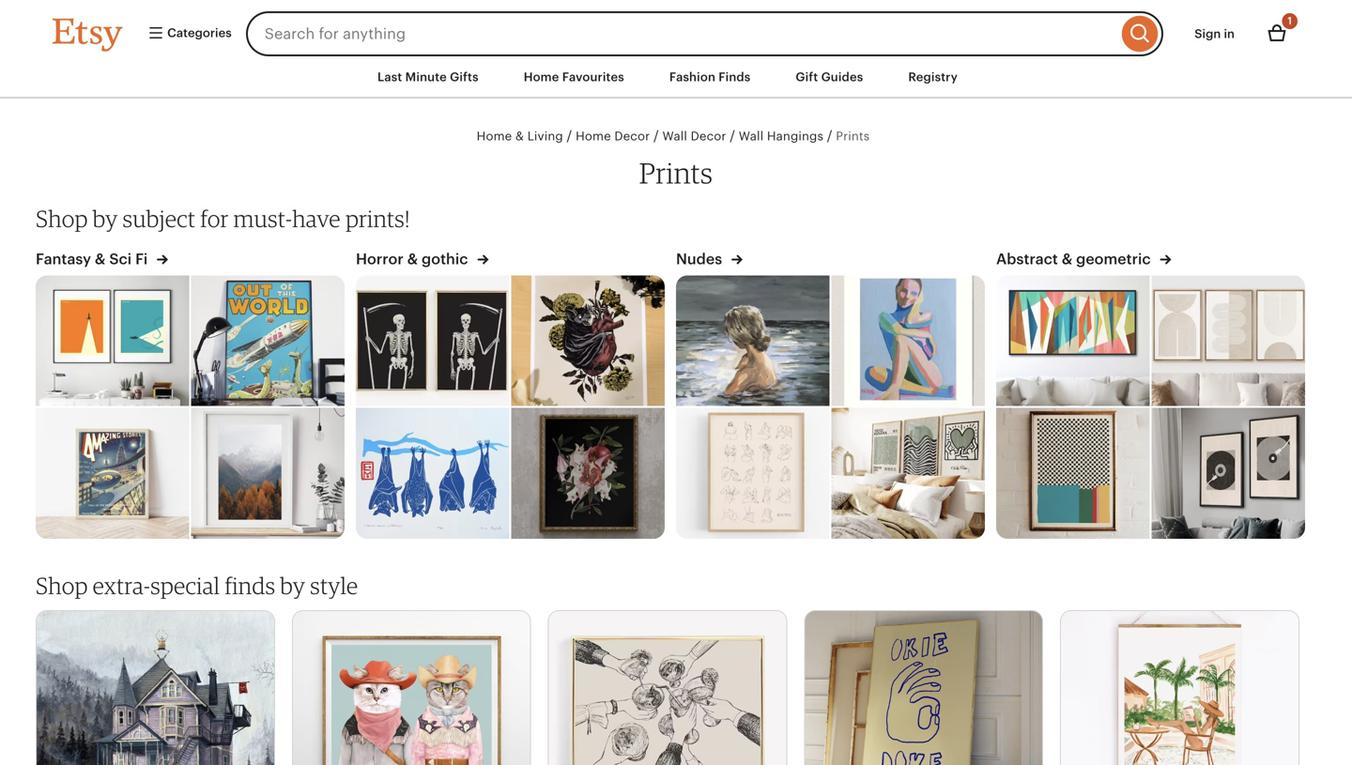 Task type: vqa. For each thing, say whether or not it's contained in the screenshot.
Home
yes



Task type: describe. For each thing, give the bounding box(es) containing it.
home & living / home decor / wall decor / wall hangings / prints
[[477, 128, 870, 143]]

& for abstract
[[1062, 251, 1073, 268]]

abstract & geometric link
[[996, 249, 1172, 275]]

registry link
[[894, 60, 972, 94]]

sign in button
[[1181, 17, 1249, 51]]

categories button
[[133, 17, 240, 51]]

1
[[1288, 15, 1292, 27]]

linocut sleeping bats - original art print, nature art, zoological illustration, minimalist print image
[[355, 408, 509, 539]]

none search field inside banner
[[246, 11, 1164, 56]]

1 wall from the left
[[663, 129, 687, 143]]

sci
[[109, 251, 132, 268]]

gift guides
[[796, 70, 863, 84]]

gifts
[[450, 70, 479, 84]]

albino fruit bats pomegranate dark academia- giclee print from original hand-painting by albino jackrabbit image
[[511, 408, 666, 539]]

fashion finds
[[670, 70, 751, 84]]

sign
[[1195, 27, 1221, 41]]

1 / from the left
[[567, 128, 572, 143]]

skeleton wall art | set of 2 halloween prints | grim reaper prints | spooky halloween decorations | kikiandnim | digital prints image
[[355, 275, 509, 406]]

guides
[[821, 70, 863, 84]]

registry
[[908, 70, 958, 84]]

mid-century abstract wall art print - geometric 60s vintage minimalist poster, geometric shapes wall art, abstract, contemporary decor gift image
[[996, 408, 1150, 539]]

minute
[[405, 70, 447, 84]]

check
[[8, 538, 51, 555]]

framed canvas wall art set of 2 abstract geometric music record player prints mid century modern wall art minimalist decor image
[[1152, 408, 1306, 539]]

set of 3 sage green kusama, keith haring and bauhaus prints, green wall art poster prints, beige wall art prints, famous artists prints image
[[832, 408, 986, 539]]

home for home favourites
[[524, 70, 559, 84]]

sign in
[[1195, 27, 1235, 41]]

living
[[528, 129, 563, 143]]

prints!
[[346, 205, 410, 232]]

home favourites
[[524, 70, 624, 84]]

abstract woman original painting art print contemporary impressionist portrait modern figurative colorful blue female artist impressionism image
[[832, 275, 986, 406]]

horror & gothic link
[[356, 249, 489, 275]]

vintage poster - retro poster featuring spaceship and dinosaurs wearing headphones art print / wall art - vintage science fiction image
[[191, 275, 346, 406]]

last
[[378, 70, 402, 84]]

subject
[[123, 205, 196, 232]]

1 decor from the left
[[615, 129, 650, 143]]

bat heart print - bat art - dark art - horror - spooky - halloween - bat gifts -vampire - cute bat image
[[511, 275, 666, 406]]

abstract
[[996, 251, 1058, 268]]

horror & gothic
[[356, 251, 472, 268]]

passing storm . giclee art print image
[[675, 275, 830, 406]]

& for home
[[516, 129, 524, 143]]

in
[[1224, 27, 1235, 41]]

style
[[310, 572, 358, 600]]

2 / from the left
[[654, 128, 659, 143]]

check out
[[8, 538, 77, 555]]

for
[[200, 205, 229, 232]]

science fiction magazine cover art, amazing stories magazine 1932, fine art print image
[[35, 408, 189, 539]]

4 / from the left
[[827, 128, 833, 143]]

& for fantasy
[[95, 251, 106, 268]]

abstract & geometric
[[996, 251, 1155, 268]]

gothic
[[422, 251, 468, 268]]

prints inside 'home & living / home decor / wall decor / wall hangings / prints'
[[836, 129, 870, 143]]

horror
[[356, 251, 404, 268]]

wall decor link
[[663, 128, 727, 143]]



Task type: locate. For each thing, give the bounding box(es) containing it.
1 vertical spatial shop
[[36, 572, 88, 600]]

2 horizontal spatial home
[[576, 129, 611, 143]]

&
[[516, 129, 524, 143], [95, 251, 106, 268], [407, 251, 418, 268], [1062, 251, 1073, 268]]

& left sci
[[95, 251, 106, 268]]

& left gothic
[[407, 251, 418, 268]]

2 wall from the left
[[739, 129, 764, 143]]

home right "living"
[[576, 129, 611, 143]]

by
[[93, 205, 118, 232], [280, 572, 305, 600]]

1 horizontal spatial home
[[524, 70, 559, 84]]

shop for shop by subject for must-have prints!
[[36, 205, 88, 232]]

/ right "wall decor" link
[[730, 128, 735, 143]]

gift
[[796, 70, 818, 84]]

by left the style
[[280, 572, 305, 600]]

prints right hangings
[[836, 129, 870, 143]]

home left favourites
[[524, 70, 559, 84]]

special
[[150, 572, 220, 600]]

home inside 'link'
[[524, 70, 559, 84]]

0 horizontal spatial wall
[[663, 129, 687, 143]]

1 shop from the top
[[36, 205, 88, 232]]

wall
[[663, 129, 687, 143], [739, 129, 764, 143]]

0 horizontal spatial decor
[[615, 129, 650, 143]]

0 horizontal spatial prints
[[639, 155, 713, 190]]

/
[[567, 128, 572, 143], [654, 128, 659, 143], [730, 128, 735, 143], [827, 128, 833, 143]]

1 horizontal spatial wall
[[739, 129, 764, 143]]

2 decor from the left
[[691, 129, 727, 143]]

by up the fantasy & sci fi
[[93, 205, 118, 232]]

fi
[[135, 251, 148, 268]]

shop down out
[[36, 572, 88, 600]]

fantasy & sci fi
[[36, 251, 151, 268]]

misty mountain wall art digital print autumn tree large wall art 24x36 print fall printable mountain print forest landscape print fall decor image
[[191, 408, 346, 539]]

home favourites link
[[510, 60, 639, 94]]

nudes link
[[676, 249, 743, 275]]

0 vertical spatial by
[[93, 205, 118, 232]]

shop
[[36, 205, 88, 232], [36, 572, 88, 600]]

/ right "living"
[[567, 128, 572, 143]]

last minute gifts link
[[364, 60, 493, 94]]

2 minimalist sci-fi travel posters (giclée fine art prints & rolled canvas) (8x10 12x16 16x20 18x24 24x32 a1 a2 a3 a4) unframed (on sale) image
[[35, 275, 189, 406]]

nudes
[[676, 251, 726, 268]]

gift guides link
[[782, 60, 878, 94]]

home decor link
[[576, 128, 650, 143]]

home & living link
[[477, 128, 563, 143]]

1 vertical spatial prints
[[639, 155, 713, 190]]

prints
[[836, 129, 870, 143], [639, 155, 713, 190]]

wall down the fashion
[[663, 129, 687, 143]]

& right abstract
[[1062, 251, 1073, 268]]

fantasy
[[36, 251, 91, 268]]

shop up fantasy
[[36, 205, 88, 232]]

0 vertical spatial prints
[[836, 129, 870, 143]]

0 horizontal spatial by
[[93, 205, 118, 232]]

last minute gifts
[[378, 70, 479, 84]]

finds
[[225, 572, 275, 600]]

framed canvas wall art set of 3 geometric beige spiral wave mid century modern organic abstract neutral art prints nordic boho wall decor image
[[1152, 275, 1306, 406]]

menu bar containing last minute gifts
[[19, 56, 1334, 99]]

prints down 'home & living / home decor / wall decor / wall hangings / prints'
[[639, 155, 713, 190]]

shop for shop extra-special finds by style
[[36, 572, 88, 600]]

decor left "wall decor" link
[[615, 129, 650, 143]]

banner
[[19, 0, 1334, 56]]

1 horizontal spatial by
[[280, 572, 305, 600]]

& for horror
[[407, 251, 418, 268]]

decor
[[615, 129, 650, 143], [691, 129, 727, 143]]

mid century modern art - panoramic canvas print - retro loft art - large wall art painting - geometric abstract art - "correlation" image
[[996, 275, 1150, 406]]

home left "living"
[[477, 129, 512, 143]]

fashion finds link
[[655, 60, 765, 94]]

out
[[55, 538, 77, 555]]

wall hangings link
[[739, 128, 824, 143]]

fashion
[[670, 70, 716, 84]]

extra-
[[93, 572, 150, 600]]

decor down fashion finds link in the top of the page
[[691, 129, 727, 143]]

have
[[292, 205, 341, 232]]

& inside 'home & living / home decor / wall decor / wall hangings / prints'
[[516, 129, 524, 143]]

0 horizontal spatial home
[[477, 129, 512, 143]]

shop by subject for must-have prints!
[[36, 205, 410, 232]]

menu bar
[[19, 56, 1334, 99]]

/ left "wall decor" link
[[654, 128, 659, 143]]

fantasy & sci fi link
[[36, 249, 168, 275]]

1 horizontal spatial decor
[[691, 129, 727, 143]]

wall left hangings
[[739, 129, 764, 143]]

3 / from the left
[[730, 128, 735, 143]]

banner containing categories
[[19, 0, 1334, 56]]

favourites
[[562, 70, 624, 84]]

/ right hangings
[[827, 128, 833, 143]]

categories
[[164, 26, 232, 40]]

finds
[[719, 70, 751, 84]]

home for home & living / home decor / wall decor / wall hangings / prints
[[477, 129, 512, 143]]

1 vertical spatial by
[[280, 572, 305, 600]]

hangings
[[767, 129, 824, 143]]

None search field
[[246, 11, 1164, 56]]

home
[[524, 70, 559, 84], [477, 129, 512, 143], [576, 129, 611, 143]]

body positivity print, beautiful bodies print, diversity art, women empowerment print, feminist art, body positivity art, body positive art image
[[675, 408, 830, 539]]

0 vertical spatial shop
[[36, 205, 88, 232]]

1 horizontal spatial prints
[[836, 129, 870, 143]]

must-
[[233, 205, 292, 232]]

shop extra-special finds by style
[[36, 572, 358, 600]]

geometric
[[1076, 251, 1151, 268]]

Search for anything text field
[[246, 11, 1118, 56]]

2 shop from the top
[[36, 572, 88, 600]]

& left "living"
[[516, 129, 524, 143]]

1 link
[[1255, 11, 1300, 56]]



